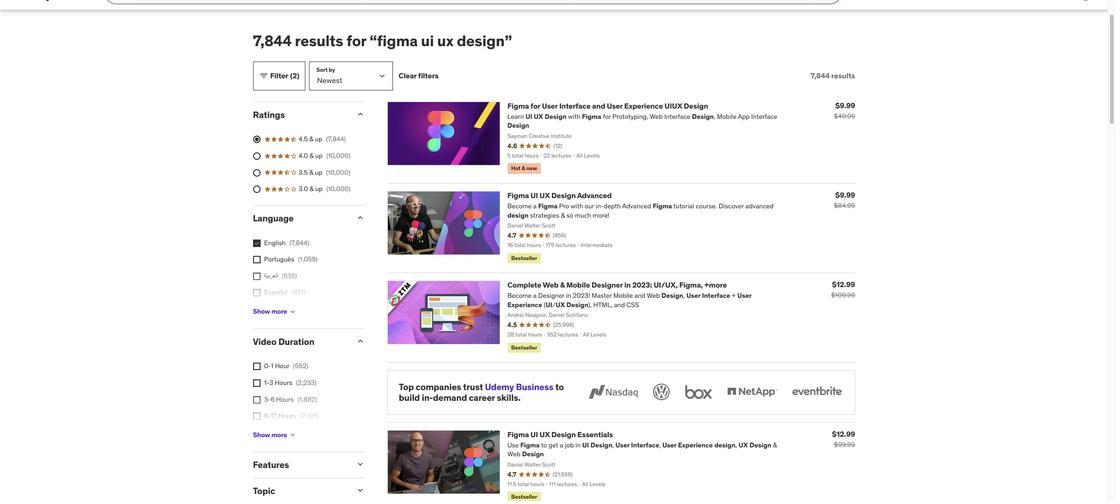 Task type: locate. For each thing, give the bounding box(es) containing it.
2 show from the top
[[253, 431, 270, 439]]

user
[[542, 101, 558, 110], [607, 101, 623, 110]]

2 show more from the top
[[253, 431, 287, 439]]

1 show more from the top
[[253, 307, 287, 316]]

english
[[264, 239, 286, 247]]

0 vertical spatial for
[[347, 31, 366, 50]]

$12.99
[[832, 280, 856, 289], [832, 429, 856, 439]]

1 vertical spatial results
[[832, 71, 856, 80]]

0 vertical spatial show
[[253, 307, 270, 316]]

3 (10,000) from the top
[[326, 185, 351, 193]]

(552)
[[293, 362, 308, 370]]

clear
[[399, 71, 417, 80]]

results up $9.99 $49.99
[[832, 71, 856, 80]]

$109.99
[[832, 291, 856, 299]]

español
[[264, 288, 288, 297]]

0 horizontal spatial results
[[295, 31, 343, 50]]

(7,844)
[[326, 135, 346, 143], [289, 239, 309, 247]]

1
[[271, 362, 274, 370]]

design right uiux
[[684, 101, 708, 110]]

more down 17 on the bottom of page
[[272, 431, 287, 439]]

0 vertical spatial 7,844
[[253, 31, 292, 50]]

& right web
[[560, 280, 565, 290]]

4.0 & up (10,000)
[[299, 152, 351, 160]]

$99.99
[[834, 441, 856, 449]]

show more button down 17 on the bottom of page
[[253, 426, 297, 445]]

(535)
[[282, 272, 297, 280]]

0 horizontal spatial (7,844)
[[289, 239, 309, 247]]

2 vertical spatial design
[[552, 430, 576, 439]]

topic button
[[253, 486, 348, 497]]

hours right 17+
[[276, 428, 293, 437]]

show down español
[[253, 307, 270, 316]]

&
[[309, 135, 313, 143], [310, 152, 314, 160], [309, 168, 313, 177], [310, 185, 314, 193], [560, 280, 565, 290]]

hours for 1-3 hours
[[275, 379, 292, 387]]

1 vertical spatial show
[[253, 431, 270, 439]]

design for advanced
[[552, 191, 576, 200]]

1 horizontal spatial for
[[531, 101, 541, 110]]

up for 4.0 & up
[[315, 152, 323, 160]]

0 vertical spatial design
[[684, 101, 708, 110]]

xsmall image for 1-3 hours
[[253, 380, 260, 387]]

design for essentials
[[552, 430, 576, 439]]

show more
[[253, 307, 287, 316], [253, 431, 287, 439]]

results
[[295, 31, 343, 50], [832, 71, 856, 80]]

0 horizontal spatial 7,844
[[253, 31, 292, 50]]

1 (10,000) from the top
[[326, 152, 351, 160]]

1 show from the top
[[253, 307, 270, 316]]

2 (10,000) from the top
[[326, 168, 350, 177]]

$9.99 up $84.99
[[836, 190, 856, 199]]

1 vertical spatial small image
[[356, 213, 365, 222]]

xsmall image left 3-
[[253, 396, 260, 404]]

1 vertical spatial figma
[[508, 191, 529, 200]]

xsmall image
[[253, 256, 260, 264], [253, 289, 260, 297], [253, 396, 260, 404], [253, 413, 260, 420]]

xsmall image left 6- at the left of page
[[253, 413, 260, 420]]

& right 3.5
[[309, 168, 313, 177]]

skills.
[[497, 392, 521, 403]]

0 vertical spatial ui
[[531, 191, 538, 200]]

box image
[[683, 382, 714, 402]]

7,844 inside status
[[811, 71, 830, 80]]

3.0 & up (10,000)
[[299, 185, 351, 193]]

(10,000) down 3.5 & up (10,000)
[[326, 185, 351, 193]]

for left "figma
[[347, 31, 366, 50]]

figma ui ux design advanced link
[[508, 191, 612, 200]]

0 horizontal spatial user
[[542, 101, 558, 110]]

$9.99
[[836, 101, 856, 110], [836, 190, 856, 199]]

$9.99 up $49.99
[[836, 101, 856, 110]]

3.5 & up (10,000)
[[299, 168, 350, 177]]

$9.99 inside $9.99 $84.99
[[836, 190, 856, 199]]

1 ux from the top
[[540, 191, 550, 200]]

xsmall image left the العربية
[[253, 273, 260, 280]]

1 figma from the top
[[508, 101, 529, 110]]

4 xsmall image from the top
[[253, 413, 260, 420]]

design left advanced
[[552, 191, 576, 200]]

1 vertical spatial $9.99
[[836, 190, 856, 199]]

3 figma from the top
[[508, 430, 529, 439]]

3-
[[264, 395, 271, 404]]

figma for figma ui ux design essentials
[[508, 430, 529, 439]]

(7,844) up português (1,059)
[[289, 239, 309, 247]]

(10,000)
[[326, 152, 351, 160], [326, 168, 350, 177], [326, 185, 351, 193]]

0-1 hour (552)
[[264, 362, 308, 370]]

2 xsmall image from the top
[[253, 289, 260, 297]]

small image for video duration
[[356, 337, 365, 346]]

figma
[[508, 101, 529, 110], [508, 191, 529, 200], [508, 430, 529, 439]]

2023:
[[633, 280, 652, 290]]

hours right 6 on the left of page
[[276, 395, 294, 404]]

1 vertical spatial show more
[[253, 431, 287, 439]]

0 vertical spatial more
[[272, 307, 287, 316]]

1 vertical spatial show more button
[[253, 426, 297, 445]]

clear filters button
[[399, 61, 439, 90]]

udemy
[[485, 382, 514, 393]]

up right 4.0
[[315, 152, 323, 160]]

small image for topic
[[356, 486, 365, 495]]

duration
[[278, 336, 315, 347]]

more down español
[[272, 307, 287, 316]]

1 vertical spatial more
[[272, 431, 287, 439]]

(10,000) for 3.0 & up (10,000)
[[326, 185, 351, 193]]

1 horizontal spatial user
[[607, 101, 623, 110]]

show more button
[[253, 302, 297, 321], [253, 426, 297, 445]]

filter
[[270, 71, 288, 80]]

ux
[[540, 191, 550, 200], [540, 430, 550, 439]]

small image for features
[[356, 460, 365, 469]]

0 vertical spatial (10,000)
[[326, 152, 351, 160]]

show more for video duration
[[253, 431, 287, 439]]

topic
[[253, 486, 275, 497]]

figma,
[[680, 280, 703, 290]]

small image
[[259, 71, 268, 80], [356, 337, 365, 346], [356, 460, 365, 469], [356, 486, 365, 495]]

for
[[347, 31, 366, 50], [531, 101, 541, 110]]

2 small image from the top
[[356, 213, 365, 222]]

2 vertical spatial figma
[[508, 430, 529, 439]]

1 $12.99 from the top
[[832, 280, 856, 289]]

up right 3.0
[[315, 185, 323, 193]]

results up "(2)"
[[295, 31, 343, 50]]

0 vertical spatial $9.99
[[836, 101, 856, 110]]

xsmall image left português
[[253, 256, 260, 264]]

figma for user interface and user experience uiux design
[[508, 101, 708, 110]]

1 xsmall image from the top
[[253, 256, 260, 264]]

1 vertical spatial 7,844
[[811, 71, 830, 80]]

$12.99 for figma ui ux design essentials
[[832, 429, 856, 439]]

1 vertical spatial (10,000)
[[326, 168, 350, 177]]

1 horizontal spatial (7,844)
[[326, 135, 346, 143]]

features button
[[253, 460, 348, 471]]

1 horizontal spatial 7,844
[[811, 71, 830, 80]]

xsmall image left español
[[253, 289, 260, 297]]

hours right 3
[[275, 379, 292, 387]]

1 vertical spatial (7,844)
[[289, 239, 309, 247]]

ui for figma ui ux design essentials
[[531, 430, 538, 439]]

small image
[[356, 109, 365, 119], [356, 213, 365, 222]]

xsmall image for español
[[253, 289, 260, 297]]

0 vertical spatial ux
[[540, 191, 550, 200]]

7,844
[[253, 31, 292, 50], [811, 71, 830, 80]]

$12.99 up $109.99
[[832, 280, 856, 289]]

features
[[253, 460, 289, 471]]

0 vertical spatial results
[[295, 31, 343, 50]]

2 more from the top
[[272, 431, 287, 439]]

2 ui from the top
[[531, 430, 538, 439]]

xsmall image for العربية
[[253, 273, 260, 280]]

show
[[253, 307, 270, 316], [253, 431, 270, 439]]

(10,000) down "4.0 & up (10,000)"
[[326, 168, 350, 177]]

design"
[[457, 31, 512, 50]]

results inside 7,844 results status
[[832, 71, 856, 80]]

$9.99 inside $9.99 $49.99
[[836, 101, 856, 110]]

4.5
[[299, 135, 308, 143]]

hours right 17 on the bottom of page
[[278, 412, 296, 420]]

figma for figma ui ux design advanced
[[508, 191, 529, 200]]

(2)
[[290, 71, 299, 80]]

0 vertical spatial show more button
[[253, 302, 297, 321]]

3.5
[[299, 168, 308, 177]]

0 vertical spatial $12.99
[[832, 280, 856, 289]]

top companies trust udemy business
[[399, 382, 554, 393]]

experience
[[624, 101, 663, 110]]

0 vertical spatial show more
[[253, 307, 287, 316]]

2 figma from the top
[[508, 191, 529, 200]]

show more down español
[[253, 307, 287, 316]]

more
[[272, 307, 287, 316], [272, 431, 287, 439]]

& right 3.0
[[310, 185, 314, 193]]

designer
[[592, 280, 623, 290]]

xsmall image for 3-
[[253, 396, 260, 404]]

(10,000) up 3.5 & up (10,000)
[[326, 152, 351, 160]]

up for 3.0 & up
[[315, 185, 323, 193]]

$12.99 for complete web & mobile designer in 2023: ui/ux, figma, +more
[[832, 280, 856, 289]]

0 vertical spatial small image
[[356, 109, 365, 119]]

up right 3.5
[[315, 168, 322, 177]]

& for 4.0
[[310, 152, 314, 160]]

2 vertical spatial (10,000)
[[326, 185, 351, 193]]

top
[[399, 382, 414, 393]]

1 horizontal spatial results
[[832, 71, 856, 80]]

2 show more button from the top
[[253, 426, 297, 445]]

figma ui ux design essentials link
[[508, 430, 613, 439]]

$12.99 up $99.99
[[832, 429, 856, 439]]

2 $9.99 from the top
[[836, 190, 856, 199]]

العربية (535)
[[264, 272, 297, 280]]

1 $9.99 from the top
[[836, 101, 856, 110]]

6
[[271, 395, 275, 404]]

show more down 6- at the left of page
[[253, 431, 287, 439]]

0 vertical spatial figma
[[508, 101, 529, 110]]

show down 6- at the left of page
[[253, 431, 270, 439]]

xsmall image left english
[[253, 239, 260, 247]]

show more button down español
[[253, 302, 297, 321]]

for left interface
[[531, 101, 541, 110]]

& right 4.0
[[310, 152, 314, 160]]

& right the 4.5 at the top left of the page
[[309, 135, 313, 143]]

2 $12.99 from the top
[[832, 429, 856, 439]]

3
[[270, 379, 273, 387]]

user right "and"
[[607, 101, 623, 110]]

user left interface
[[542, 101, 558, 110]]

6-
[[264, 412, 271, 420]]

xsmall image
[[253, 239, 260, 247], [253, 273, 260, 280], [289, 308, 297, 316], [253, 363, 260, 370], [253, 380, 260, 387], [289, 432, 297, 439]]

mobile
[[567, 280, 590, 290]]

design
[[684, 101, 708, 110], [552, 191, 576, 200], [552, 430, 576, 439]]

2 ux from the top
[[540, 430, 550, 439]]

xsmall image right français at the bottom of page
[[289, 308, 297, 316]]

companies
[[416, 382, 461, 393]]

xsmall image left 1-
[[253, 380, 260, 387]]

ratings
[[253, 109, 285, 120]]

clear filters
[[399, 71, 439, 80]]

1 vertical spatial design
[[552, 191, 576, 200]]

to
[[556, 382, 564, 393]]

1 more from the top
[[272, 307, 287, 316]]

1 ui from the top
[[531, 191, 538, 200]]

(7,844) up "4.0 & up (10,000)"
[[326, 135, 346, 143]]

1 vertical spatial ux
[[540, 430, 550, 439]]

0 vertical spatial (7,844)
[[326, 135, 346, 143]]

1 show more button from the top
[[253, 302, 297, 321]]

design left essentials
[[552, 430, 576, 439]]

web
[[543, 280, 559, 290]]

show more button for video duration
[[253, 426, 297, 445]]

$12.99 $109.99
[[832, 280, 856, 299]]

português (1,059)
[[264, 255, 318, 264]]

up right the 4.5 at the top left of the page
[[315, 135, 322, 143]]

& for 3.5
[[309, 168, 313, 177]]

3 xsmall image from the top
[[253, 396, 260, 404]]

$12.99 inside $12.99 $109.99
[[832, 280, 856, 289]]

1 vertical spatial $12.99
[[832, 429, 856, 439]]

1 vertical spatial ui
[[531, 430, 538, 439]]

xsmall image left 0-
[[253, 363, 260, 370]]

1 small image from the top
[[356, 109, 365, 119]]



Task type: describe. For each thing, give the bounding box(es) containing it.
udemy business link
[[485, 382, 554, 393]]

xsmall image down 6-17 hours (2,193)
[[289, 432, 297, 439]]

7,844 results
[[811, 71, 856, 80]]

2 user from the left
[[607, 101, 623, 110]]

more for language
[[272, 307, 287, 316]]

hours for 3-6 hours
[[276, 395, 294, 404]]

language
[[253, 213, 294, 224]]

& for 3.0
[[310, 185, 314, 193]]

hours for 6-17 hours
[[278, 412, 296, 420]]

+more
[[705, 280, 727, 290]]

video duration button
[[253, 336, 348, 347]]

advanced
[[577, 191, 612, 200]]

17
[[271, 412, 277, 420]]

$9.99 $84.99
[[834, 190, 856, 210]]

$9.99 for figma ui ux design advanced
[[836, 190, 856, 199]]

(2,233)
[[296, 379, 317, 387]]

results for 7,844 results for "figma ui ux design"
[[295, 31, 343, 50]]

ratings button
[[253, 109, 348, 120]]

$9.99 for figma for user interface and user experience uiux design
[[836, 101, 856, 110]]

ux for advanced
[[540, 191, 550, 200]]

complete web & mobile designer in 2023: ui/ux, figma, +more link
[[508, 280, 727, 290]]

xsmall image for 0-1 hour
[[253, 363, 260, 370]]

language button
[[253, 213, 348, 224]]

français
[[264, 305, 289, 313]]

(521)
[[291, 288, 305, 297]]

(10,000) for 3.5 & up (10,000)
[[326, 168, 350, 177]]

3-6 hours (1,882)
[[264, 395, 317, 404]]

netapp image
[[725, 382, 779, 402]]

nasdaq image
[[586, 382, 640, 402]]

uiux
[[665, 101, 683, 110]]

& for 4.5
[[309, 135, 313, 143]]

xsmall image for português
[[253, 256, 260, 264]]

video duration
[[253, 336, 315, 347]]

17+ hours
[[264, 428, 293, 437]]

(10,000) for 4.0 & up (10,000)
[[326, 152, 351, 160]]

17+
[[264, 428, 274, 437]]

العربية
[[264, 272, 278, 280]]

filters
[[418, 71, 439, 80]]

figma ui ux design essentials
[[508, 430, 613, 439]]

up for 3.5 & up
[[315, 168, 322, 177]]

show more for language
[[253, 307, 287, 316]]

ux for essentials
[[540, 430, 550, 439]]

ui
[[421, 31, 434, 50]]

eventbrite image
[[790, 382, 844, 402]]

$12.99 $99.99
[[832, 429, 856, 449]]

(2,193)
[[300, 412, 319, 420]]

video
[[253, 336, 277, 347]]

$9.99 $49.99
[[834, 101, 856, 120]]

udemy image
[[11, 0, 54, 1]]

"figma
[[370, 31, 418, 50]]

xsmall image for 6-
[[253, 413, 260, 420]]

ux
[[437, 31, 454, 50]]

0-
[[264, 362, 271, 370]]

ui/ux,
[[654, 280, 678, 290]]

español (521)
[[264, 288, 305, 297]]

(1,059)
[[298, 255, 318, 264]]

build
[[399, 392, 420, 403]]

4.5 & up (7,844)
[[299, 135, 346, 143]]

up for 4.5 & up
[[315, 135, 322, 143]]

in-
[[422, 392, 433, 403]]

7,844 for 7,844 results for "figma ui ux design"
[[253, 31, 292, 50]]

more for video duration
[[272, 431, 287, 439]]

show more button for language
[[253, 302, 297, 321]]

volkswagen image
[[651, 382, 672, 402]]

ui for figma ui ux design advanced
[[531, 191, 538, 200]]

small image for ratings
[[356, 109, 365, 119]]

filter (2)
[[270, 71, 299, 80]]

complete
[[508, 280, 542, 290]]

1-3 hours (2,233)
[[264, 379, 317, 387]]

4.0
[[299, 152, 308, 160]]

7,844 for 7,844 results
[[811, 71, 830, 80]]

figma ui ux design advanced
[[508, 191, 612, 200]]

essentials
[[578, 430, 613, 439]]

7,844 results status
[[811, 71, 856, 80]]

in
[[625, 280, 631, 290]]

trust
[[463, 382, 483, 393]]

3.0
[[299, 185, 308, 193]]

show for video duration
[[253, 431, 270, 439]]

results for 7,844 results
[[832, 71, 856, 80]]

6-17 hours (2,193)
[[264, 412, 319, 420]]

1-
[[264, 379, 270, 387]]

show for language
[[253, 307, 270, 316]]

0 horizontal spatial for
[[347, 31, 366, 50]]

7,844 results for "figma ui ux design"
[[253, 31, 512, 50]]

interface
[[559, 101, 591, 110]]

1 vertical spatial for
[[531, 101, 541, 110]]

xsmall image for english
[[253, 239, 260, 247]]

Search for anything text field
[[128, 0, 830, 1]]

$49.99
[[834, 112, 856, 120]]

$84.99
[[834, 201, 856, 210]]

(1,882)
[[298, 395, 317, 404]]

hour
[[275, 362, 289, 370]]

career
[[469, 392, 495, 403]]

business
[[516, 382, 554, 393]]

complete web & mobile designer in 2023: ui/ux, figma, +more
[[508, 280, 727, 290]]

1 user from the left
[[542, 101, 558, 110]]

small image for language
[[356, 213, 365, 222]]

figma for user interface and user experience uiux design link
[[508, 101, 708, 110]]

and
[[592, 101, 605, 110]]

to build in-demand career skills.
[[399, 382, 564, 403]]

english (7,844)
[[264, 239, 309, 247]]

português
[[264, 255, 294, 264]]

figma for figma for user interface and user experience uiux design
[[508, 101, 529, 110]]



Task type: vqa. For each thing, say whether or not it's contained in the screenshot.
Video
yes



